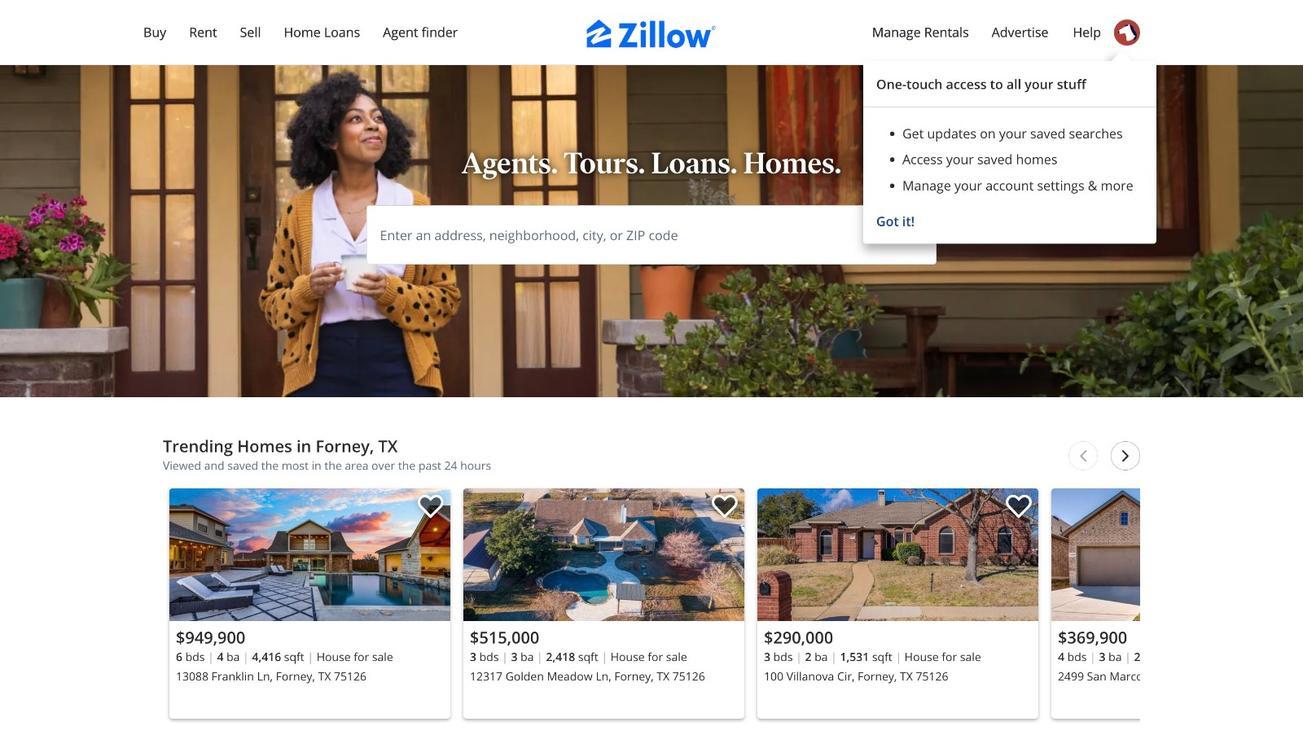 Task type: vqa. For each thing, say whether or not it's contained in the screenshot.
Your profile default icon at the right of the page
yes



Task type: describe. For each thing, give the bounding box(es) containing it.
12317 golden meadow ln, forney, tx 75126 image
[[463, 489, 744, 621]]

13088 franklin ln, forney, tx 75126 image
[[169, 489, 450, 621]]

2499 san marcos dr, forney, tx 75126 element
[[1051, 489, 1303, 719]]

Enter an address, neighborhood, city, or ZIP code text field
[[367, 206, 897, 264]]

your profile default icon image
[[1114, 20, 1140, 46]]

zillow logo image
[[586, 20, 717, 48]]

3 group from the left
[[757, 489, 1038, 719]]

13088 franklin ln, forney, tx 75126 element
[[169, 489, 450, 719]]

main navigation
[[0, 0, 1303, 65]]

2 group from the left
[[463, 489, 744, 719]]



Task type: locate. For each thing, give the bounding box(es) containing it.
list
[[163, 482, 1303, 734]]

12317 golden meadow ln, forney, tx 75126 element
[[463, 489, 744, 719]]

group
[[169, 489, 450, 719], [463, 489, 744, 719], [757, 489, 1038, 719], [1051, 489, 1303, 719]]

4 group from the left
[[1051, 489, 1303, 719]]

100 villanova cir, forney, tx 75126 element
[[757, 489, 1038, 719]]

1 group from the left
[[169, 489, 450, 719]]

dialog
[[863, 61, 1157, 244]]

home recommendations carousel element
[[163, 437, 1303, 734]]

100 villanova cir, forney, tx 75126 image
[[757, 489, 1038, 621]]

2499 san marcos dr, forney, tx 75126 image
[[1051, 489, 1303, 621]]



